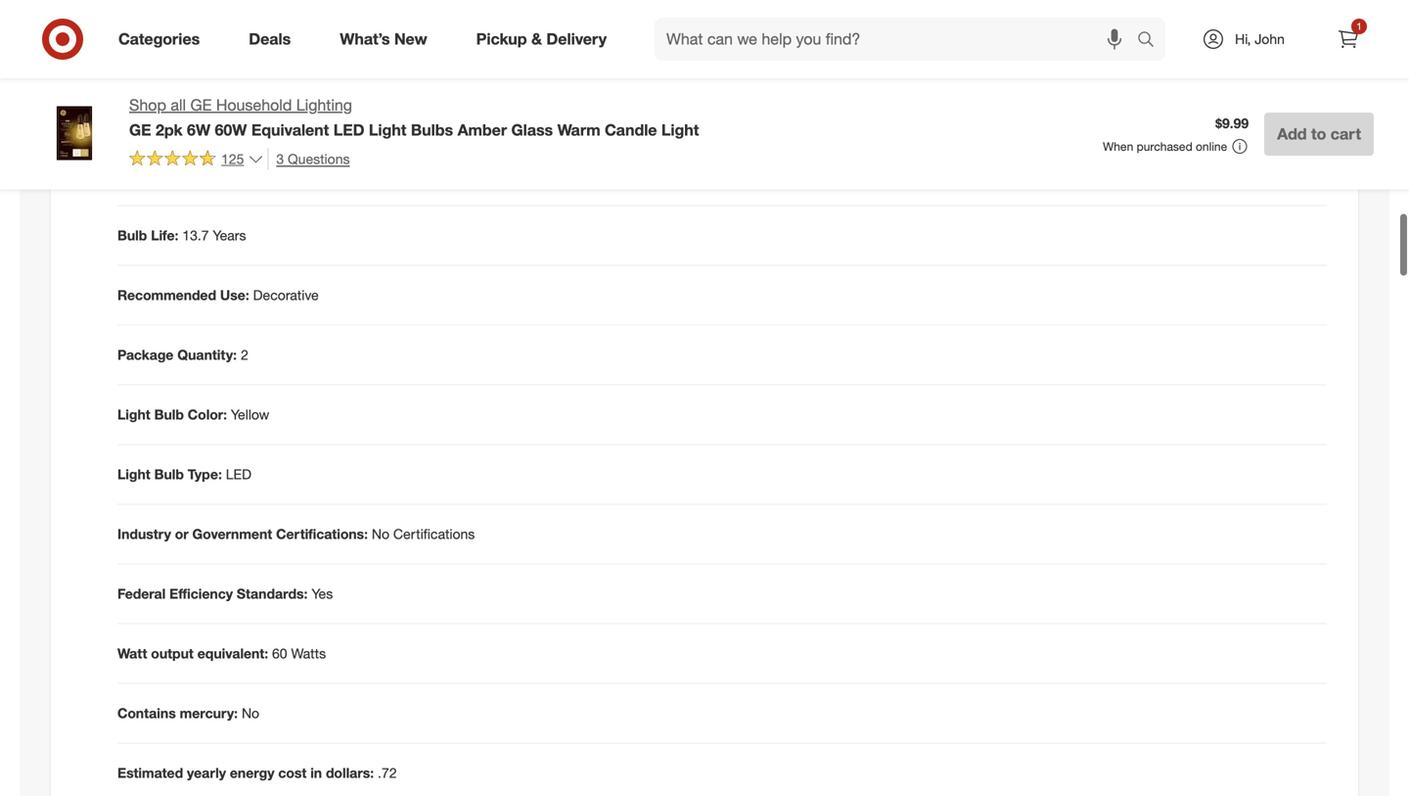 Task type: vqa. For each thing, say whether or not it's contained in the screenshot.


Task type: locate. For each thing, give the bounding box(es) containing it.
led down lighting
[[334, 120, 365, 139]]

light down package
[[117, 406, 150, 423]]

base left "e26"
[[424, 167, 455, 184]]

when purchased online
[[1104, 139, 1228, 154]]

image of ge 2pk 6w 60w equivalent led light bulbs amber glass warm candle light image
[[35, 94, 114, 172]]

1 horizontal spatial ge
[[190, 95, 212, 115]]

1 link
[[1328, 18, 1371, 61]]

deals link
[[232, 18, 316, 61]]

$9.99
[[1216, 115, 1250, 132]]

contains
[[117, 705, 176, 722]]

delivery
[[547, 29, 607, 49]]

add to cart button
[[1265, 112, 1375, 156]]

light right candle
[[662, 120, 699, 139]]

base left size:
[[151, 167, 184, 184]]

medium
[[328, 167, 378, 184]]

ge
[[190, 95, 212, 115], [129, 120, 151, 139]]

recommended
[[117, 287, 216, 304]]

watts
[[291, 645, 326, 662]]

size:
[[188, 167, 219, 184]]

government
[[192, 525, 272, 543]]

2
[[241, 346, 248, 363]]

base
[[151, 167, 184, 184], [424, 167, 455, 184]]

light appearance: 2150 kelvin
[[117, 107, 312, 125]]

ge down shop
[[129, 120, 151, 139]]

0 horizontal spatial led
[[226, 466, 252, 483]]

add
[[1278, 124, 1308, 143]]

no right mercury: on the bottom left of page
[[242, 705, 260, 722]]

light bulb color: yellow
[[117, 406, 270, 423]]

1
[[1357, 20, 1363, 32]]

industry or government certifications: no certifications
[[117, 525, 475, 543]]

certifications:
[[276, 525, 368, 543]]

1 vertical spatial no
[[242, 705, 260, 722]]

online
[[1197, 139, 1228, 154]]

watt
[[117, 645, 147, 662]]

energy
[[230, 764, 275, 781]]

no left certifications
[[372, 525, 390, 543]]

household
[[216, 95, 292, 115]]

life:
[[151, 227, 179, 244]]

125
[[221, 150, 244, 167]]

or
[[175, 525, 189, 543]]

pickup & delivery
[[477, 29, 607, 49]]

what's new link
[[323, 18, 452, 61]]

0 horizontal spatial ge
[[129, 120, 151, 139]]

amber
[[458, 120, 507, 139]]

package quantity: 2
[[117, 346, 248, 363]]

light
[[117, 107, 150, 125], [369, 120, 407, 139], [662, 120, 699, 139], [117, 406, 150, 423], [117, 466, 150, 483]]

0 horizontal spatial base
[[151, 167, 184, 184]]

yes
[[312, 585, 333, 602]]

light left 2pk
[[117, 107, 150, 125]]

light up industry
[[117, 466, 150, 483]]

&
[[532, 29, 542, 49]]

john
[[1256, 30, 1286, 47]]

when
[[1104, 139, 1134, 154]]

no
[[372, 525, 390, 543], [242, 705, 260, 722]]

questions
[[288, 150, 350, 167]]

0 vertical spatial led
[[334, 120, 365, 139]]

60w
[[215, 120, 247, 139]]

1 base from the left
[[151, 167, 184, 184]]

light for light bulb type: led
[[117, 466, 150, 483]]

led right type:
[[226, 466, 252, 483]]

light for light bulb color: yellow
[[117, 406, 150, 423]]

bulb left type:
[[154, 466, 184, 483]]

ge right the all
[[190, 95, 212, 115]]

1 horizontal spatial led
[[334, 120, 365, 139]]

1 vertical spatial led
[[226, 466, 252, 483]]

1 horizontal spatial base
[[424, 167, 455, 184]]

lumens:
[[117, 48, 173, 65]]

bulb left color:
[[154, 406, 184, 423]]

industry
[[117, 525, 171, 543]]

bulb
[[117, 167, 147, 184], [117, 227, 147, 244], [154, 406, 184, 423], [154, 466, 184, 483]]

led
[[334, 120, 365, 139], [226, 466, 252, 483]]

estimated yearly energy cost in dollars: .72
[[117, 764, 397, 781]]

bulb base size: standard edison medium screw base e26
[[117, 167, 482, 184]]

package
[[117, 346, 174, 363]]

0 vertical spatial no
[[372, 525, 390, 543]]

decorative
[[253, 287, 319, 304]]



Task type: describe. For each thing, give the bounding box(es) containing it.
type:
[[188, 466, 222, 483]]

e26
[[459, 167, 482, 184]]

pickup
[[477, 29, 527, 49]]

bulb left life: at left top
[[117, 227, 147, 244]]

bulbs
[[411, 120, 453, 139]]

hi, john
[[1236, 30, 1286, 47]]

kelvin
[[276, 107, 312, 125]]

what's
[[340, 29, 390, 49]]

light bulb type: led
[[117, 466, 252, 483]]

efficiency
[[170, 585, 233, 602]]

in
[[311, 764, 322, 781]]

yearly
[[187, 764, 226, 781]]

estimated
[[117, 764, 183, 781]]

to
[[1312, 124, 1327, 143]]

0 horizontal spatial no
[[242, 705, 260, 722]]

bulb left size:
[[117, 167, 147, 184]]

60
[[272, 645, 287, 662]]

2150
[[241, 107, 272, 125]]

3
[[276, 150, 284, 167]]

quantity:
[[177, 346, 237, 363]]

new
[[394, 29, 428, 49]]

standards:
[[237, 585, 308, 602]]

lighting
[[296, 95, 352, 115]]

years
[[213, 227, 246, 244]]

standard
[[222, 167, 278, 184]]

3 questions
[[276, 150, 350, 167]]

contains mercury: no
[[117, 705, 260, 722]]

cart
[[1331, 124, 1362, 143]]

color:
[[188, 406, 227, 423]]

candle
[[605, 120, 657, 139]]

13.7
[[182, 227, 209, 244]]

What can we help you find? suggestions appear below search field
[[655, 18, 1143, 61]]

categories link
[[102, 18, 224, 61]]

hi,
[[1236, 30, 1252, 47]]

pickup & delivery link
[[460, 18, 632, 61]]

cost
[[278, 764, 307, 781]]

6w
[[187, 120, 211, 139]]

0 vertical spatial ge
[[190, 95, 212, 115]]

bulb life: 13.7 years
[[117, 227, 246, 244]]

output
[[151, 645, 194, 662]]

1 vertical spatial ge
[[129, 120, 151, 139]]

recommended use: decorative
[[117, 287, 319, 304]]

appearance:
[[154, 107, 237, 125]]

.72
[[378, 764, 397, 781]]

purchased
[[1137, 139, 1193, 154]]

2pk
[[156, 120, 183, 139]]

search
[[1129, 31, 1176, 50]]

shop
[[129, 95, 166, 115]]

edison
[[282, 167, 324, 184]]

125 link
[[129, 148, 264, 172]]

categories
[[118, 29, 200, 49]]

federal
[[117, 585, 166, 602]]

glass
[[512, 120, 553, 139]]

watt output equivalent: 60 watts
[[117, 645, 326, 662]]

deals
[[249, 29, 291, 49]]

3 questions link
[[268, 148, 350, 170]]

equivalent:
[[198, 645, 268, 662]]

shop all ge household lighting ge 2pk 6w 60w equivalent led light bulbs amber glass warm candle light
[[129, 95, 699, 139]]

use:
[[220, 287, 249, 304]]

federal efficiency standards: yes
[[117, 585, 333, 602]]

warm
[[558, 120, 601, 139]]

2 base from the left
[[424, 167, 455, 184]]

yellow
[[231, 406, 270, 423]]

certifications
[[393, 525, 475, 543]]

equivalent
[[251, 120, 329, 139]]

what's new
[[340, 29, 428, 49]]

search button
[[1129, 18, 1176, 65]]

screw
[[382, 167, 420, 184]]

light left bulbs
[[369, 120, 407, 139]]

led inside shop all ge household lighting ge 2pk 6w 60w equivalent led light bulbs amber glass warm candle light
[[334, 120, 365, 139]]

1 horizontal spatial no
[[372, 525, 390, 543]]

dollars:
[[326, 764, 374, 781]]

add to cart
[[1278, 124, 1362, 143]]

light for light appearance: 2150 kelvin
[[117, 107, 150, 125]]

mercury:
[[180, 705, 238, 722]]



